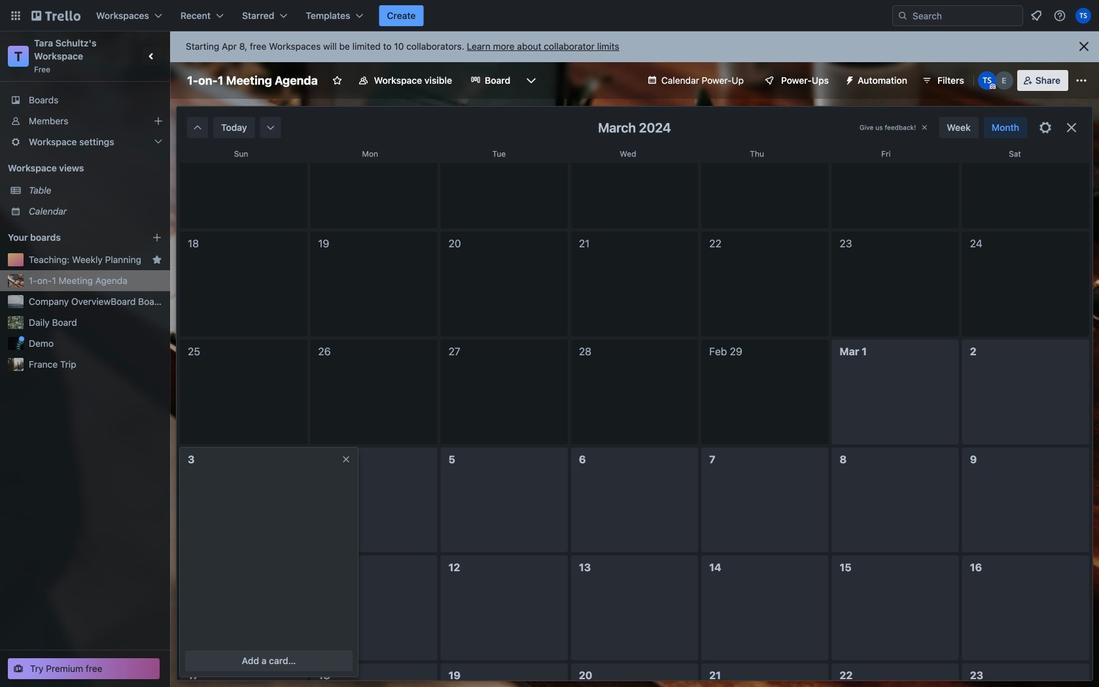 Task type: describe. For each thing, give the bounding box(es) containing it.
1 sm image from the left
[[191, 121, 204, 134]]

2 sm image from the left
[[264, 121, 277, 134]]

customize views image
[[525, 74, 538, 87]]

search image
[[898, 10, 909, 21]]

workspace navigation collapse icon image
[[143, 47, 161, 65]]

back to home image
[[31, 5, 81, 26]]

Search field
[[893, 5, 1024, 26]]

primary element
[[0, 0, 1100, 31]]

0 notifications image
[[1029, 8, 1045, 24]]

sm image
[[840, 70, 858, 88]]

Board name text field
[[181, 70, 325, 91]]

this member is an admin of this board. image
[[990, 84, 996, 90]]

open information menu image
[[1054, 9, 1067, 22]]



Task type: vqa. For each thing, say whether or not it's contained in the screenshot.
the top on
no



Task type: locate. For each thing, give the bounding box(es) containing it.
star or unstar board image
[[332, 75, 343, 86]]

0 vertical spatial tara schultz (taraschultz7) image
[[1076, 8, 1092, 24]]

0 horizontal spatial sm image
[[191, 121, 204, 134]]

add board image
[[152, 232, 162, 243]]

sm image
[[191, 121, 204, 134], [264, 121, 277, 134]]

starred icon image
[[152, 255, 162, 265]]

0 horizontal spatial tara schultz (taraschultz7) image
[[979, 71, 997, 90]]

show menu image
[[1076, 74, 1089, 87]]

tara schultz (taraschultz7) image
[[1076, 8, 1092, 24], [979, 71, 997, 90]]

ethanhunt1 (ethanhunt117) image
[[996, 71, 1014, 90]]

your boards with 6 items element
[[8, 230, 132, 246]]

1 horizontal spatial sm image
[[264, 121, 277, 134]]

1 vertical spatial tara schultz (taraschultz7) image
[[979, 71, 997, 90]]

1 horizontal spatial tara schultz (taraschultz7) image
[[1076, 8, 1092, 24]]



